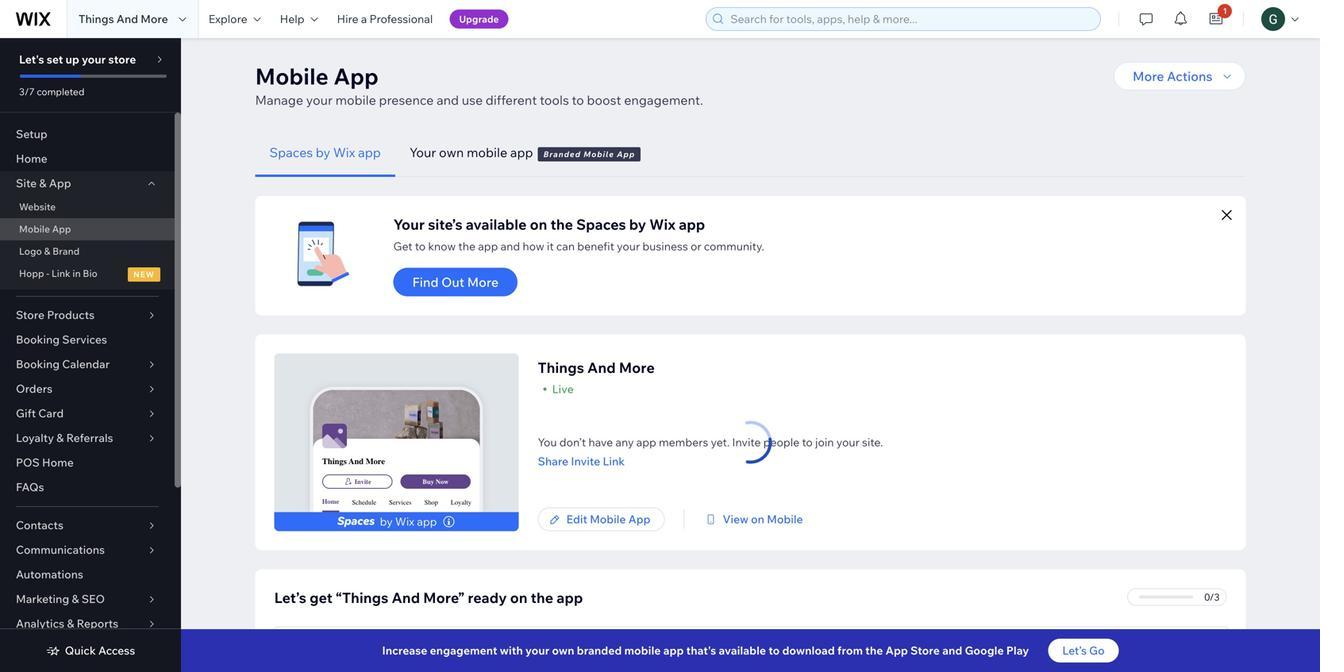 Task type: describe. For each thing, give the bounding box(es) containing it.
theme
[[349, 639, 382, 653]]

google
[[965, 644, 1004, 658]]

1 horizontal spatial own
[[552, 644, 574, 658]]

up
[[65, 52, 79, 66]]

or
[[691, 239, 702, 253]]

loyalty & referrals button
[[0, 426, 175, 451]]

have
[[589, 435, 613, 449]]

the right from at the right
[[866, 644, 883, 658]]

card
[[38, 406, 64, 420]]

hire a professional
[[337, 12, 433, 26]]

hopp
[[19, 268, 44, 279]]

2 vertical spatial invite
[[355, 478, 371, 486]]

3/7 completed
[[19, 86, 84, 98]]

yet.
[[711, 435, 730, 449]]

app down boost at left
[[617, 149, 635, 159]]

faqs link
[[0, 476, 175, 500]]

website
[[19, 201, 56, 213]]

mobile inside sidebar element
[[19, 223, 50, 235]]

link inside you don't have any app members yet. invite people to join your site. share invite link
[[603, 455, 625, 468]]

booking for booking calendar
[[16, 357, 60, 371]]

seo
[[82, 592, 105, 606]]

reports
[[77, 617, 118, 631]]

1 horizontal spatial mobile
[[467, 144, 507, 160]]

let's go button
[[1048, 639, 1119, 663]]

setup link
[[0, 122, 175, 147]]

in
[[73, 268, 81, 279]]

tab list containing spaces by wix app
[[255, 129, 1246, 177]]

1 horizontal spatial wix
[[395, 515, 414, 529]]

store products button
[[0, 303, 175, 328]]

more up any
[[619, 359, 655, 377]]

1 button
[[1199, 0, 1234, 38]]

help button
[[270, 0, 328, 38]]

booking calendar
[[16, 357, 110, 371]]

link inside sidebar element
[[51, 268, 70, 279]]

on inside your site's available on the spaces by wix app get to know the app and how it can benefit your business or community.
[[530, 216, 547, 233]]

more up schedule
[[366, 457, 385, 466]]

live
[[552, 382, 574, 396]]

don't
[[560, 435, 586, 449]]

your inside your site's available on the spaces by wix app get to know the app and how it can benefit your business or community.
[[617, 239, 640, 253]]

a
[[361, 12, 367, 26]]

set
[[47, 52, 63, 66]]

setup
[[16, 127, 47, 141]]

and up store on the left of the page
[[117, 12, 138, 26]]

more actions button
[[1114, 62, 1246, 91]]

mobile app
[[19, 223, 71, 235]]

to inside you don't have any app members yet. invite people to join your site. share invite link
[[802, 435, 813, 449]]

find out more
[[412, 274, 499, 290]]

view
[[723, 512, 749, 526]]

loyalty inside dropdown button
[[16, 431, 54, 445]]

calendar
[[62, 357, 110, 371]]

contacts
[[16, 518, 64, 532]]

let's for let's go
[[1063, 644, 1087, 658]]

store inside dropdown button
[[16, 308, 45, 322]]

2 horizontal spatial mobile
[[624, 644, 661, 658]]

faqs
[[16, 480, 44, 494]]

app up the 'or'
[[679, 216, 705, 233]]

& for marketing
[[72, 592, 79, 606]]

analytics
[[16, 617, 64, 631]]

access
[[98, 644, 135, 658]]

mobile inside mobile app manage your mobile presence and use different tools to boost engagement.
[[335, 92, 376, 108]]

booking calendar button
[[0, 352, 175, 377]]

1 horizontal spatial things
[[322, 457, 347, 466]]

find
[[412, 274, 439, 290]]

and inside your site's available on the spaces by wix app get to know the app and how it can benefit your business or community.
[[501, 239, 520, 253]]

edit mobile app
[[566, 512, 651, 526]]

engagement.
[[624, 92, 703, 108]]

sidebar element
[[0, 38, 181, 672]]

home schedule services shop loyalty
[[322, 498, 472, 506]]

mobile inside mobile app manage your mobile presence and use different tools to boost engagement.
[[255, 62, 329, 90]]

website link
[[0, 196, 175, 218]]

branded
[[577, 644, 622, 658]]

actions
[[1167, 68, 1213, 84]]

home link
[[0, 147, 175, 171]]

elements
[[524, 639, 572, 653]]

help
[[280, 12, 304, 26]]

1 vertical spatial things
[[538, 359, 584, 377]]

mobile app link
[[0, 218, 175, 241]]

0 horizontal spatial on
[[510, 589, 528, 607]]

share invite link button
[[538, 455, 883, 469]]

get
[[393, 239, 413, 253]]

you don't have any app members yet. invite people to join your site. share invite link
[[538, 435, 883, 468]]

communications button
[[0, 538, 175, 563]]

brand
[[52, 245, 80, 257]]

pos
[[16, 456, 40, 470]]

and left more"
[[392, 589, 420, 607]]

by inside your site's available on the spaces by wix app get to know the app and how it can benefit your business or community.
[[629, 216, 646, 233]]

services inside home schedule services shop loyalty
[[389, 498, 412, 506]]

site
[[16, 176, 37, 190]]

go
[[1089, 644, 1105, 658]]

analytics & reports button
[[0, 612, 175, 637]]

shop
[[424, 498, 438, 506]]

the right "know"
[[458, 239, 476, 253]]

edit for edit mobile app
[[566, 512, 587, 526]]

app down shop
[[417, 515, 437, 529]]

bio
[[83, 268, 98, 279]]

engagement
[[430, 644, 497, 658]]

your inside sidebar element
[[82, 52, 106, 66]]

to for app
[[572, 92, 584, 108]]

by wix app
[[380, 515, 437, 529]]

home for home schedule services shop loyalty
[[322, 498, 339, 506]]

orders button
[[0, 377, 175, 402]]

the up elements
[[531, 589, 553, 607]]

quick access button
[[46, 644, 135, 658]]

and up schedule
[[349, 457, 364, 466]]

members
[[659, 435, 708, 449]]

app left branded
[[510, 144, 533, 160]]

spaces by wix app button
[[255, 129, 395, 177]]

your inside you don't have any app members yet. invite people to join your site. share invite link
[[837, 435, 860, 449]]

mobile app manage your mobile presence and use different tools to boost engagement.
[[255, 62, 703, 108]]

& for analytics
[[67, 617, 74, 631]]

orders
[[16, 382, 53, 396]]

1
[[1223, 6, 1227, 16]]

view on mobile
[[723, 512, 803, 526]]

and left elements
[[502, 639, 521, 653]]

booking services link
[[0, 328, 175, 352]]

app inside dropdown button
[[49, 176, 71, 190]]

more inside dropdown button
[[1133, 68, 1164, 84]]

know
[[428, 239, 456, 253]]

gift card button
[[0, 402, 175, 426]]

how
[[523, 239, 544, 253]]

app left how
[[478, 239, 498, 253]]

view on mobile button
[[704, 512, 803, 527]]

the up the can
[[551, 216, 573, 233]]

mobile inside button
[[590, 512, 626, 526]]

branded
[[543, 149, 581, 159]]

wix inside your site's available on the spaces by wix app get to know the app and how it can benefit your business or community.
[[649, 216, 676, 233]]

more left explore at the left of page
[[141, 12, 168, 26]]

any
[[616, 435, 634, 449]]

pos home link
[[0, 451, 175, 476]]



Task type: vqa. For each thing, say whether or not it's contained in the screenshot.
Your corresponding to site's
yes



Task type: locate. For each thing, give the bounding box(es) containing it.
app down a
[[334, 62, 379, 90]]

more left actions
[[1133, 68, 1164, 84]]

1 vertical spatial loyalty
[[451, 498, 472, 506]]

home inside home schedule services shop loyalty
[[322, 498, 339, 506]]

0 vertical spatial let's
[[274, 589, 306, 607]]

0 horizontal spatial let's
[[274, 589, 306, 607]]

app left that's
[[663, 644, 684, 658]]

things up let's set up your store
[[79, 12, 114, 26]]

things and more up live at left bottom
[[538, 359, 655, 377]]

by inside button
[[316, 144, 330, 160]]

mobile
[[335, 92, 376, 108], [467, 144, 507, 160], [624, 644, 661, 658]]

1 horizontal spatial on
[[530, 216, 547, 233]]

2 vertical spatial things and more
[[322, 457, 385, 466]]

0 vertical spatial store
[[16, 308, 45, 322]]

increase
[[382, 644, 427, 658]]

0 horizontal spatial services
[[62, 333, 107, 347]]

2 vertical spatial by
[[380, 515, 393, 529]]

play
[[1006, 644, 1029, 658]]

app
[[334, 62, 379, 90], [617, 149, 635, 159], [49, 176, 71, 190], [52, 223, 71, 235], [628, 512, 651, 526], [886, 644, 908, 658]]

gift
[[16, 406, 36, 420]]

and
[[437, 92, 459, 108], [501, 239, 520, 253], [502, 639, 521, 653], [942, 644, 962, 658]]

booking inside 'dropdown button'
[[16, 357, 60, 371]]

mobile right branded
[[584, 149, 614, 159]]

own left "branded"
[[552, 644, 574, 658]]

& for loyalty
[[56, 431, 64, 445]]

"things
[[336, 589, 388, 607]]

your site's available on the spaces by wix app get to know the app and how it can benefit your business or community.
[[393, 216, 764, 253]]

services up by wix app
[[389, 498, 412, 506]]

site & app
[[16, 176, 71, 190]]

your down presence
[[410, 144, 436, 160]]

share
[[538, 455, 569, 468]]

store
[[108, 52, 136, 66]]

spaces down manage
[[270, 144, 313, 160]]

mobile up manage
[[255, 62, 329, 90]]

own
[[439, 144, 464, 160], [552, 644, 574, 658]]

invite right yet.
[[732, 435, 761, 449]]

professional
[[370, 12, 433, 26]]

0 horizontal spatial loyalty
[[16, 431, 54, 445]]

app inside button
[[358, 144, 381, 160]]

your own mobile app
[[410, 144, 533, 160]]

your left theme
[[323, 639, 346, 653]]

to for site's
[[415, 239, 426, 253]]

on inside button
[[751, 512, 765, 526]]

1 horizontal spatial services
[[389, 498, 412, 506]]

2 vertical spatial on
[[510, 589, 528, 607]]

2 vertical spatial wix
[[395, 515, 414, 529]]

0/3
[[1204, 591, 1220, 603]]

spaces inside your site's available on the spaces by wix app get to know the app and how it can benefit your business or community.
[[576, 216, 626, 233]]

mobile right the view
[[767, 512, 803, 526]]

your right benefit
[[617, 239, 640, 253]]

your
[[410, 144, 436, 160], [393, 216, 425, 233]]

app inside you don't have any app members yet. invite people to join your site. share invite link
[[636, 435, 656, 449]]

0 vertical spatial edit
[[566, 512, 587, 526]]

2 horizontal spatial on
[[751, 512, 765, 526]]

use
[[462, 92, 483, 108]]

0 vertical spatial mobile
[[335, 92, 376, 108]]

available inside your site's available on the spaces by wix app get to know the app and how it can benefit your business or community.
[[466, 216, 527, 233]]

edit down get
[[300, 639, 320, 653]]

on right the view
[[751, 512, 765, 526]]

0 vertical spatial by
[[316, 144, 330, 160]]

& right site
[[39, 176, 47, 190]]

and up have
[[587, 359, 616, 377]]

mobile left presence
[[335, 92, 376, 108]]

own down use
[[439, 144, 464, 160]]

edit mobile app button
[[538, 508, 665, 532]]

and left how
[[501, 239, 520, 253]]

upgrade
[[459, 13, 499, 25]]

0 horizontal spatial invite
[[355, 478, 371, 486]]

your right join
[[837, 435, 860, 449]]

2 vertical spatial home
[[322, 498, 339, 506]]

your
[[82, 52, 106, 66], [306, 92, 333, 108], [617, 239, 640, 253], [837, 435, 860, 449], [323, 639, 346, 653], [526, 644, 550, 658]]

0 vertical spatial available
[[466, 216, 527, 233]]

on up how
[[530, 216, 547, 233]]

1 vertical spatial booking
[[16, 357, 60, 371]]

loyalty right shop
[[451, 498, 472, 506]]

quick
[[65, 644, 96, 658]]

schedule
[[352, 498, 376, 506]]

app up elements
[[557, 589, 583, 607]]

hire
[[337, 12, 359, 26]]

buy now
[[423, 478, 449, 486]]

1 horizontal spatial store
[[911, 644, 940, 658]]

invite down don't
[[571, 455, 600, 468]]

app right from at the right
[[886, 644, 908, 658]]

store products
[[16, 308, 95, 322]]

2 horizontal spatial invite
[[732, 435, 761, 449]]

0 horizontal spatial link
[[51, 268, 70, 279]]

get
[[310, 589, 333, 607]]

1 vertical spatial edit
[[300, 639, 320, 653]]

1 vertical spatial store
[[911, 644, 940, 658]]

to inside your site's available on the spaces by wix app get to know the app and how it can benefit your business or community.
[[415, 239, 426, 253]]

0 vertical spatial things
[[79, 12, 114, 26]]

1 vertical spatial spaces
[[576, 216, 626, 233]]

& right logo
[[44, 245, 50, 257]]

let's inside let's go button
[[1063, 644, 1087, 658]]

0 horizontal spatial things
[[79, 12, 114, 26]]

your right manage
[[306, 92, 333, 108]]

different
[[486, 92, 537, 108]]

1 horizontal spatial link
[[603, 455, 625, 468]]

home down the loyalty & referrals in the left bottom of the page
[[42, 456, 74, 470]]

things up live at left bottom
[[538, 359, 584, 377]]

Search for tools, apps, help & more... field
[[726, 8, 1096, 30]]

own inside tab list
[[439, 144, 464, 160]]

ready
[[468, 589, 507, 607]]

0 horizontal spatial spaces
[[270, 144, 313, 160]]

-
[[46, 268, 49, 279]]

logo & brand
[[19, 245, 80, 257]]

& down the card
[[56, 431, 64, 445]]

link right -
[[51, 268, 70, 279]]

app up the brand
[[52, 223, 71, 235]]

booking down store products
[[16, 333, 60, 347]]

business
[[643, 239, 688, 253]]

1 vertical spatial home
[[42, 456, 74, 470]]

& left seo
[[72, 592, 79, 606]]

mobile
[[255, 62, 329, 90], [584, 149, 614, 159], [19, 223, 50, 235], [590, 512, 626, 526], [767, 512, 803, 526]]

services inside sidebar element
[[62, 333, 107, 347]]

home left schedule
[[322, 498, 339, 506]]

0 horizontal spatial store
[[16, 308, 45, 322]]

and
[[117, 12, 138, 26], [587, 359, 616, 377], [349, 457, 364, 466], [392, 589, 420, 607]]

mobile down have
[[590, 512, 626, 526]]

mobile right "branded"
[[624, 644, 661, 658]]

explore
[[209, 12, 247, 26]]

logo
[[19, 245, 42, 257]]

store left google
[[911, 644, 940, 658]]

loyalty & referrals
[[16, 431, 113, 445]]

let's set up your store
[[19, 52, 136, 66]]

on
[[530, 216, 547, 233], [751, 512, 765, 526], [510, 589, 528, 607]]

app up website on the top left
[[49, 176, 71, 190]]

wix inside button
[[333, 144, 355, 160]]

0 horizontal spatial things and more
[[79, 12, 168, 26]]

link down any
[[603, 455, 625, 468]]

link
[[51, 268, 70, 279], [603, 455, 625, 468]]

products
[[47, 308, 95, 322]]

1 vertical spatial services
[[389, 498, 412, 506]]

increase engagement with your own branded mobile app that's available to download from the app store and google play
[[382, 644, 1029, 658]]

0 vertical spatial invite
[[732, 435, 761, 449]]

1 vertical spatial invite
[[571, 455, 600, 468]]

0 vertical spatial loyalty
[[16, 431, 54, 445]]

mobile inside tab list
[[584, 149, 614, 159]]

site's
[[428, 216, 463, 233]]

2 booking from the top
[[16, 357, 60, 371]]

community.
[[704, 239, 764, 253]]

edit down share
[[566, 512, 587, 526]]

2 horizontal spatial wix
[[649, 216, 676, 233]]

invite up schedule
[[355, 478, 371, 486]]

0 horizontal spatial available
[[466, 216, 527, 233]]

app down presence
[[358, 144, 381, 160]]

0 vertical spatial own
[[439, 144, 464, 160]]

and inside mobile app manage your mobile presence and use different tools to boost engagement.
[[437, 92, 459, 108]]

app right any
[[636, 435, 656, 449]]

to right get
[[415, 239, 426, 253]]

preferences
[[438, 639, 499, 653]]

& for site
[[39, 176, 47, 190]]

your inside mobile app manage your mobile presence and use different tools to boost engagement.
[[306, 92, 333, 108]]

let's left go
[[1063, 644, 1087, 658]]

the
[[551, 216, 573, 233], [458, 239, 476, 253], [531, 589, 553, 607], [866, 644, 883, 658]]

can
[[556, 239, 575, 253]]

things up home schedule services shop loyalty
[[322, 457, 347, 466]]

1 vertical spatial mobile
[[467, 144, 507, 160]]

1 horizontal spatial things and more
[[322, 457, 385, 466]]

completed
[[37, 86, 84, 98]]

and left google
[[942, 644, 962, 658]]

things and more up store on the left of the page
[[79, 12, 168, 26]]

join
[[815, 435, 834, 449]]

1 vertical spatial on
[[751, 512, 765, 526]]

1 horizontal spatial edit
[[566, 512, 587, 526]]

store up the booking services at the left
[[16, 308, 45, 322]]

home down the "setup" at the top of page
[[16, 152, 47, 166]]

1 vertical spatial wix
[[649, 216, 676, 233]]

edit for edit your theme color, app preferences and elements
[[300, 639, 320, 653]]

your for site's
[[393, 216, 425, 233]]

loyalty inside home schedule services shop loyalty
[[451, 498, 472, 506]]

2 vertical spatial mobile
[[624, 644, 661, 658]]

mobile down use
[[467, 144, 507, 160]]

loyalty down gift card
[[16, 431, 54, 445]]

your for own
[[410, 144, 436, 160]]

services down the store products dropdown button
[[62, 333, 107, 347]]

more"
[[423, 589, 465, 607]]

0 vertical spatial link
[[51, 268, 70, 279]]

more actions
[[1133, 68, 1213, 84]]

app down any
[[628, 512, 651, 526]]

1 horizontal spatial available
[[719, 644, 766, 658]]

your inside your site's available on the spaces by wix app get to know the app and how it can benefit your business or community.
[[393, 216, 425, 233]]

more inside button
[[467, 274, 499, 290]]

available up how
[[466, 216, 527, 233]]

your right the up
[[82, 52, 106, 66]]

& inside "dropdown button"
[[67, 617, 74, 631]]

1 vertical spatial your
[[393, 216, 425, 233]]

app right the color,
[[415, 639, 435, 653]]

you
[[538, 435, 557, 449]]

1 vertical spatial own
[[552, 644, 574, 658]]

let's get "things and more" ready on the app
[[274, 589, 583, 607]]

your inside tab list
[[410, 144, 436, 160]]

manage
[[255, 92, 303, 108]]

booking up the orders
[[16, 357, 60, 371]]

0 vertical spatial spaces
[[270, 144, 313, 160]]

spaces inside button
[[270, 144, 313, 160]]

2 horizontal spatial things
[[538, 359, 584, 377]]

let's
[[19, 52, 44, 66]]

1 horizontal spatial spaces
[[576, 216, 626, 233]]

1 horizontal spatial by
[[380, 515, 393, 529]]

to right tools
[[572, 92, 584, 108]]

1 vertical spatial things and more
[[538, 359, 655, 377]]

to left join
[[802, 435, 813, 449]]

edit inside edit mobile app button
[[566, 512, 587, 526]]

booking for booking services
[[16, 333, 60, 347]]

hire a professional link
[[328, 0, 442, 38]]

2 vertical spatial things
[[322, 457, 347, 466]]

1 horizontal spatial loyalty
[[451, 498, 472, 506]]

0 vertical spatial home
[[16, 152, 47, 166]]

1 booking from the top
[[16, 333, 60, 347]]

1 vertical spatial by
[[629, 216, 646, 233]]

branded mobile app
[[543, 149, 635, 159]]

to left download
[[769, 644, 780, 658]]

services
[[62, 333, 107, 347], [389, 498, 412, 506]]

0 vertical spatial on
[[530, 216, 547, 233]]

your up get
[[393, 216, 425, 233]]

1 vertical spatial link
[[603, 455, 625, 468]]

your right with
[[526, 644, 550, 658]]

& down marketing & seo
[[67, 617, 74, 631]]

0 horizontal spatial by
[[316, 144, 330, 160]]

available right that's
[[719, 644, 766, 658]]

0 horizontal spatial wix
[[333, 144, 355, 160]]

app inside mobile app manage your mobile presence and use different tools to boost engagement.
[[334, 62, 379, 90]]

mobile down website on the top left
[[19, 223, 50, 235]]

1 vertical spatial let's
[[1063, 644, 1087, 658]]

hopp - link in bio
[[19, 268, 98, 279]]

gift card
[[16, 406, 64, 420]]

0 vertical spatial services
[[62, 333, 107, 347]]

0 vertical spatial booking
[[16, 333, 60, 347]]

spaces
[[270, 144, 313, 160], [576, 216, 626, 233]]

edit your theme color, app preferences and elements
[[300, 639, 572, 653]]

on right ready
[[510, 589, 528, 607]]

& for logo
[[44, 245, 50, 257]]

download
[[782, 644, 835, 658]]

2 horizontal spatial by
[[629, 216, 646, 233]]

0 horizontal spatial own
[[439, 144, 464, 160]]

0 vertical spatial your
[[410, 144, 436, 160]]

home for home
[[16, 152, 47, 166]]

out
[[441, 274, 464, 290]]

presence
[[379, 92, 434, 108]]

and left use
[[437, 92, 459, 108]]

2 horizontal spatial things and more
[[538, 359, 655, 377]]

1 horizontal spatial invite
[[571, 455, 600, 468]]

1 horizontal spatial let's
[[1063, 644, 1087, 658]]

0 vertical spatial things and more
[[79, 12, 168, 26]]

mobile inside button
[[767, 512, 803, 526]]

0 horizontal spatial mobile
[[335, 92, 376, 108]]

it
[[547, 239, 554, 253]]

0 horizontal spatial edit
[[300, 639, 320, 653]]

site & app button
[[0, 171, 175, 196]]

to inside mobile app manage your mobile presence and use different tools to boost engagement.
[[572, 92, 584, 108]]

tab list
[[255, 129, 1246, 177]]

more right out
[[467, 274, 499, 290]]

to for engagement
[[769, 644, 780, 658]]

let's left get
[[274, 589, 306, 607]]

let's for let's get "things and more" ready on the app
[[274, 589, 306, 607]]

spaces up benefit
[[576, 216, 626, 233]]

0 vertical spatial wix
[[333, 144, 355, 160]]

app inside button
[[628, 512, 651, 526]]

1 vertical spatial available
[[719, 644, 766, 658]]

things and more up schedule
[[322, 457, 385, 466]]



